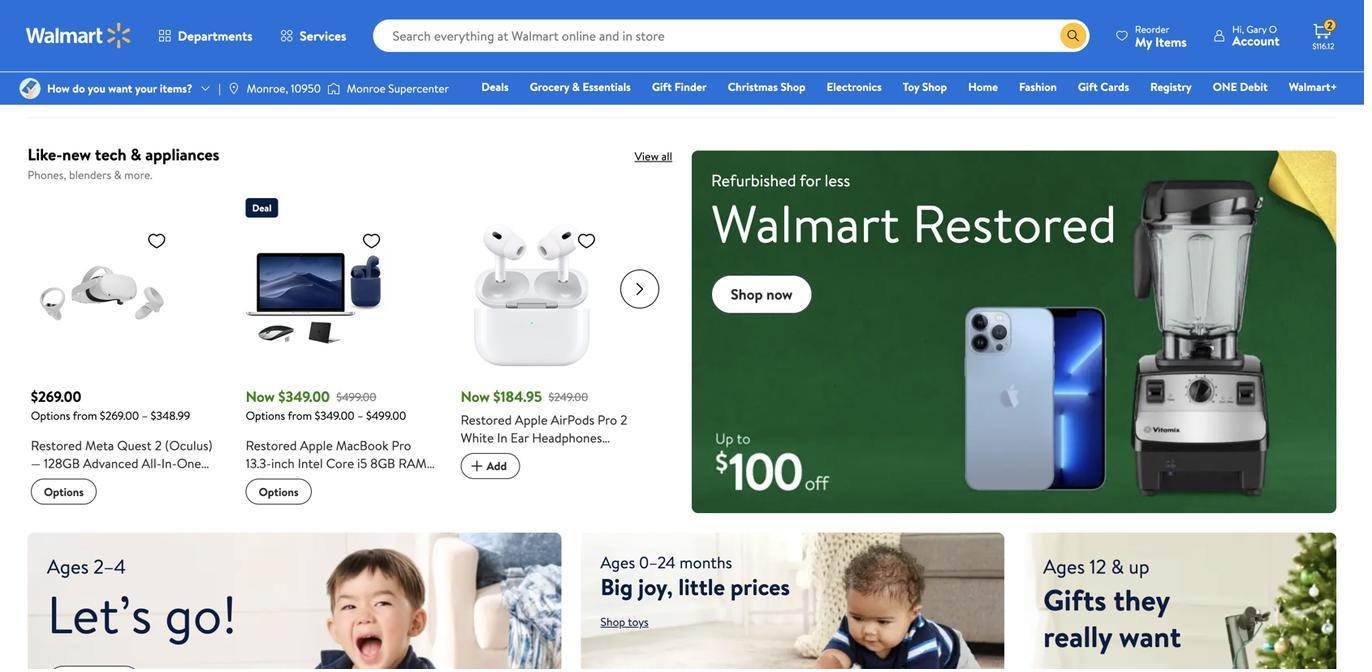 Task type: describe. For each thing, give the bounding box(es) containing it.
let's go!
[[47, 578, 237, 650]]

now $184.95 $249.00 restored apple airpods pro 2 white in ear headphones mqd83am/a (refurbished)
[[461, 387, 627, 464]]

in-
[[161, 454, 177, 472]]

walmart image
[[26, 23, 132, 49]]

fashion
[[1019, 79, 1057, 95]]

plating
[[774, 41, 813, 59]]

departments
[[178, 27, 253, 45]]

shop now link
[[711, 275, 812, 314]]

|
[[218, 80, 221, 96]]

shop down the plating
[[781, 79, 806, 95]]

search icon image
[[1067, 29, 1080, 42]]

gold
[[744, 41, 771, 59]]

like-new tech & appliances phones, blenders & more.
[[28, 143, 219, 183]]

(oculus)
[[165, 436, 213, 454]]

want for do
[[108, 80, 132, 96]]

do
[[72, 80, 85, 96]]

essentials
[[583, 79, 631, 95]]

mqd83am/a
[[461, 447, 539, 464]]

ear
[[511, 429, 529, 447]]

4
[[685, 24, 693, 41]]

solitaire
[[733, 24, 779, 41]]

0 vertical spatial $349.00
[[278, 387, 330, 407]]

virtual
[[31, 472, 68, 490]]

options link down prong
[[685, 48, 751, 74]]

new
[[62, 143, 91, 166]]

gifts
[[1043, 579, 1107, 620]]

core
[[326, 454, 354, 472]]

airbuds
[[356, 508, 399, 526]]

stud
[[782, 24, 808, 41]]

reality
[[72, 472, 107, 490]]

white inside 0.5 carat princess cut moissanite 4 prong solitaire stud earrings in 18k white gold plating over silver options
[[708, 41, 741, 59]]

1 vertical spatial $349.00
[[315, 408, 355, 423]]

moissanite
[[813, 6, 873, 24]]

128gb inside restored meta quest 2 (oculus) — 128gb advanced all-in-one virtual reality headset (refurbished)
[[44, 454, 80, 472]]

how do you want your items?
[[47, 80, 192, 96]]

$348.99
[[151, 408, 190, 423]]

0.5 carat princess cut moissanite 4 prong solitaire stud earrings in 18k white gold plating over silver options
[[685, 6, 879, 69]]

restored meta quest 2 (oculus) — 128gb advanced all-in-one virtual reality headset (refurbished)
[[31, 436, 213, 508]]

0 vertical spatial $499.00
[[336, 389, 376, 405]]

0.5
[[685, 6, 702, 24]]

(refurbished) inside restored meta quest 2 (oculus) — 128gb advanced all-in-one virtual reality headset (refurbished)
[[31, 490, 108, 508]]

shop right toy
[[922, 79, 947, 95]]

christmas
[[728, 79, 778, 95]]

apple inside now $184.95 $249.00 restored apple airpods pro 2 white in ear headphones mqd83am/a (refurbished)
[[515, 411, 548, 429]]

Walmart Site-Wide search field
[[373, 19, 1090, 52]]

view
[[635, 148, 659, 164]]

meta
[[85, 436, 114, 454]]

gift finder link
[[645, 78, 714, 95]]

certified
[[246, 526, 296, 544]]

options link up deals link
[[467, 22, 533, 48]]

restored apple macbook pro 13.3-inch intel core i5 8gb ram 128gb ssd mac os bundle: black case, wireless mouse, bluetooth/wireless airbuds by certified 2 day express (refurbished)
[[246, 436, 435, 562]]

mouse,
[[329, 490, 370, 508]]

registry link
[[1143, 78, 1199, 95]]

options inside now $349.00 $499.00 options from $349.00 – $499.00
[[246, 408, 285, 423]]

options inside $269.00 options from $269.00 – $348.99
[[31, 408, 70, 423]]

—
[[31, 454, 41, 472]]

bundle:
[[359, 472, 402, 490]]

13.3-
[[246, 454, 271, 472]]

add to favorites list, restored apple airpods pro 2 white in ear headphones mqd83am/a (refurbished) image
[[577, 231, 596, 251]]

headset
[[110, 472, 156, 490]]

1 vertical spatial &
[[130, 143, 141, 166]]

grocery & essentials link
[[522, 78, 638, 95]]

gift finder
[[652, 79, 707, 95]]

from inside $269.00 options from $269.00 – $348.99
[[73, 408, 97, 423]]

options inside 0.5 carat princess cut moissanite 4 prong solitaire stud earrings in 18k white gold plating over silver options
[[698, 53, 738, 69]]

christmas shop link
[[720, 78, 813, 95]]

quest
[[117, 436, 152, 454]]

restored inside restored meta quest 2 (oculus) — 128gb advanced all-in-one virtual reality headset (refurbished)
[[31, 436, 82, 454]]

account
[[1232, 32, 1280, 50]]

over
[[816, 41, 845, 59]]

one debit
[[1213, 79, 1268, 95]]

intel
[[298, 454, 323, 472]]

restored meta quest 2 (oculus) — 128gb advanced all-in-one virtual reality headset (refurbished) image
[[31, 224, 173, 366]]

grocery
[[530, 79, 569, 95]]

mac
[[312, 472, 335, 490]]

add to favorites list, restored meta quest 2 (oculus) — 128gb advanced all-in-one virtual reality headset (refurbished) image
[[147, 231, 166, 251]]

monroe supercenter
[[347, 80, 449, 96]]

(refurbished) inside now $184.95 $249.00 restored apple airpods pro 2 white in ear headphones mqd83am/a (refurbished)
[[542, 447, 619, 464]]

ram
[[398, 454, 427, 472]]

joy,
[[638, 571, 673, 603]]

add to favorites list, restored apple macbook pro 13.3-inch intel core i5 8gb ram 128gb ssd mac os bundle: black case, wireless mouse, bluetooth/wireless airbuds by certified 2 day express (refurbished) image
[[362, 231, 381, 251]]

product group containing now $184.95
[[461, 192, 653, 505]]

gift for gift finder
[[652, 79, 672, 95]]

deals
[[482, 79, 509, 95]]

2 inside restored meta quest 2 (oculus) — 128gb advanced all-in-one virtual reality headset (refurbished)
[[155, 436, 162, 454]]

go!
[[165, 578, 237, 650]]

phones,
[[28, 167, 66, 183]]

one
[[1213, 79, 1237, 95]]

hi,
[[1232, 22, 1244, 36]]

little
[[678, 571, 725, 603]]

registry
[[1150, 79, 1192, 95]]

shop toys link
[[601, 614, 649, 630]]

0 horizontal spatial &
[[114, 167, 122, 183]]

reorder my items
[[1135, 22, 1187, 51]]

want for they
[[1119, 616, 1181, 657]]

Search search field
[[373, 19, 1090, 52]]

product group containing 0.5 carat princess cut moissanite 4 prong solitaire stud earrings in 18k white gold plating over silver
[[685, 0, 881, 98]]

all
[[661, 148, 672, 164]]

inch
[[271, 454, 295, 472]]

big
[[601, 571, 633, 603]]

product group containing now $349.00
[[246, 192, 438, 562]]

supercenter
[[388, 80, 449, 96]]

finder
[[675, 79, 707, 95]]



Task type: vqa. For each thing, say whether or not it's contained in the screenshot.
Restored
yes



Task type: locate. For each thing, give the bounding box(es) containing it.
1 horizontal spatial add button
[[461, 453, 520, 479]]

options link down inch
[[246, 479, 312, 505]]

0 vertical spatial $269.00
[[31, 387, 81, 407]]

now
[[766, 284, 793, 305]]

1 horizontal spatial (refurbished)
[[246, 544, 322, 562]]

apple down "$184.95"
[[515, 411, 548, 429]]

big joy, little prices
[[601, 571, 790, 603]]

$349.00 up intel
[[278, 387, 330, 407]]

christmas shop
[[728, 79, 806, 95]]

white right 18k
[[708, 41, 741, 59]]

$249.00
[[549, 389, 588, 405]]

white up add to cart icon at the left of page
[[461, 429, 494, 447]]

1 horizontal spatial from
[[288, 408, 312, 423]]

os
[[338, 472, 356, 490]]

debit
[[1240, 79, 1268, 95]]

cards
[[1101, 79, 1129, 95]]

electronics
[[827, 79, 882, 95]]

1 horizontal spatial gift
[[1078, 79, 1098, 95]]

i5
[[357, 454, 367, 472]]

black
[[405, 472, 435, 490]]

 image right 10950
[[327, 80, 340, 97]]

0 vertical spatial in
[[860, 24, 871, 41]]

& up more.
[[130, 143, 141, 166]]

next slide for hero3across list image
[[620, 270, 659, 309]]

10950
[[291, 80, 321, 96]]

0 horizontal spatial from
[[73, 408, 97, 423]]

restored apple airpods pro 2 white in ear headphones mqd83am/a (refurbished) image
[[461, 224, 603, 366]]

2 horizontal spatial &
[[572, 79, 580, 95]]

carat
[[705, 6, 737, 24]]

1 vertical spatial in
[[497, 429, 507, 447]]

– up the macbook
[[357, 408, 363, 423]]

deals link
[[474, 78, 516, 95]]

options down advanced
[[44, 484, 84, 500]]

now for $349.00
[[246, 387, 275, 407]]

add button down ear
[[461, 453, 520, 479]]

128gb left ssd at the left bottom of the page
[[246, 472, 282, 490]]

gift left cards in the right top of the page
[[1078, 79, 1098, 95]]

home link
[[961, 78, 1005, 95]]

product group
[[31, 0, 226, 98], [467, 0, 663, 98], [685, 0, 881, 98], [903, 0, 1099, 98], [31, 192, 223, 508], [246, 192, 438, 562], [461, 192, 653, 505]]

now
[[246, 387, 275, 407], [461, 387, 490, 407]]

product group containing $269.00
[[31, 192, 223, 508]]

1 horizontal spatial pro
[[598, 411, 617, 429]]

– inside now $349.00 $499.00 options from $349.00 – $499.00
[[357, 408, 363, 423]]

0 horizontal spatial $269.00
[[31, 387, 81, 407]]

2 horizontal spatial (refurbished)
[[542, 447, 619, 464]]

1 horizontal spatial  image
[[327, 80, 340, 97]]

by
[[403, 508, 417, 526]]

1 horizontal spatial white
[[708, 41, 741, 59]]

0 horizontal spatial add button
[[249, 22, 308, 48]]

pro inside now $184.95 $249.00 restored apple airpods pro 2 white in ear headphones mqd83am/a (refurbished)
[[598, 411, 617, 429]]

silver
[[848, 41, 879, 59]]

they
[[1114, 579, 1170, 620]]

day
[[310, 526, 331, 544]]

2 gift from the left
[[1078, 79, 1098, 95]]

services
[[300, 27, 346, 45]]

0 horizontal spatial add
[[275, 27, 295, 43]]

0 horizontal spatial gift
[[652, 79, 672, 95]]

toys
[[628, 614, 649, 630]]

pro inside restored apple macbook pro 13.3-inch intel core i5 8gb ram 128gb ssd mac os bundle: black case, wireless mouse, bluetooth/wireless airbuds by certified 2 day express (refurbished)
[[392, 436, 411, 454]]

shop toys
[[601, 614, 649, 630]]

express
[[334, 526, 377, 544]]

options link down —
[[31, 479, 97, 505]]

1 horizontal spatial apple
[[515, 411, 548, 429]]

from inside now $349.00 $499.00 options from $349.00 – $499.00
[[288, 408, 312, 423]]

all-
[[142, 454, 161, 472]]

apple inside restored apple macbook pro 13.3-inch intel core i5 8gb ram 128gb ssd mac os bundle: black case, wireless mouse, bluetooth/wireless airbuds by certified 2 day express (refurbished)
[[300, 436, 333, 454]]

walmart restored
[[711, 187, 1117, 259]]

white
[[708, 41, 741, 59], [461, 429, 494, 447]]

electronics link
[[819, 78, 889, 95]]

1 – from the left
[[142, 408, 148, 423]]

white inside now $184.95 $249.00 restored apple airpods pro 2 white in ear headphones mqd83am/a (refurbished)
[[461, 429, 494, 447]]

pro right the macbook
[[392, 436, 411, 454]]

bluetooth/wireless
[[246, 508, 353, 526]]

1 vertical spatial $499.00
[[366, 408, 406, 423]]

1 vertical spatial (refurbished)
[[31, 490, 108, 508]]

add inside product group
[[487, 458, 507, 474]]

in inside 0.5 carat princess cut moissanite 4 prong solitaire stud earrings in 18k white gold plating over silver options
[[860, 24, 871, 41]]

appliances
[[145, 143, 219, 166]]

how
[[47, 80, 70, 96]]

add to cart image
[[467, 456, 487, 476]]

shop left toys
[[601, 614, 625, 630]]

 image
[[19, 78, 41, 99]]

$349.00 up the macbook
[[315, 408, 355, 423]]

options up how
[[44, 27, 84, 43]]

items
[[1155, 33, 1187, 51]]

 image for monroe supercenter
[[327, 80, 340, 97]]

1 horizontal spatial –
[[357, 408, 363, 423]]

1 from from the left
[[73, 408, 97, 423]]

1 vertical spatial add
[[487, 458, 507, 474]]

0 horizontal spatial  image
[[227, 82, 240, 95]]

restored inside now $184.95 $249.00 restored apple airpods pro 2 white in ear headphones mqd83am/a (refurbished)
[[461, 411, 512, 429]]

 image for monroe, 10950
[[227, 82, 240, 95]]

(refurbished) down airpods
[[542, 447, 619, 464]]

0 vertical spatial add button
[[249, 22, 308, 48]]

0 horizontal spatial white
[[461, 429, 494, 447]]

in left ear
[[497, 429, 507, 447]]

view all
[[635, 148, 672, 164]]

shop now
[[731, 284, 793, 305]]

ssd
[[285, 472, 308, 490]]

add button
[[249, 22, 308, 48], [461, 453, 520, 479]]

departments button
[[145, 16, 266, 55]]

1 horizontal spatial add
[[487, 458, 507, 474]]

0 horizontal spatial in
[[497, 429, 507, 447]]

case,
[[246, 490, 276, 508]]

0 vertical spatial add
[[275, 27, 295, 43]]

1 vertical spatial apple
[[300, 436, 333, 454]]

0 vertical spatial pro
[[598, 411, 617, 429]]

wireless
[[279, 490, 326, 508]]

gary
[[1247, 22, 1267, 36]]

from up the 'meta'
[[73, 408, 97, 423]]

18k
[[685, 41, 705, 59]]

1 horizontal spatial now
[[461, 387, 490, 407]]

2
[[1327, 18, 1333, 32], [620, 411, 627, 429], [155, 436, 162, 454], [299, 526, 306, 544]]

$184.95
[[493, 387, 542, 407]]

0 horizontal spatial (refurbished)
[[31, 490, 108, 508]]

(refurbished)
[[542, 447, 619, 464], [31, 490, 108, 508], [246, 544, 322, 562]]

1 vertical spatial pro
[[392, 436, 411, 454]]

from up intel
[[288, 408, 312, 423]]

fashion link
[[1012, 78, 1064, 95]]

like-
[[28, 143, 62, 166]]

gift left finder
[[652, 79, 672, 95]]

2 from from the left
[[288, 408, 312, 423]]

tech
[[95, 143, 127, 166]]

one debit link
[[1206, 78, 1275, 95]]

options up 13.3-
[[246, 408, 285, 423]]

– left $348.99
[[142, 408, 148, 423]]

1 horizontal spatial want
[[1119, 616, 1181, 657]]

$269.00 up —
[[31, 387, 81, 407]]

– inside $269.00 options from $269.00 – $348.99
[[142, 408, 148, 423]]

options up "registry"
[[1135, 27, 1174, 43]]

2 up $116.12 on the right of page
[[1327, 18, 1333, 32]]

shop left now
[[731, 284, 763, 305]]

1 now from the left
[[246, 387, 275, 407]]

toy
[[903, 79, 919, 95]]

gift cards link
[[1071, 78, 1137, 95]]

1 vertical spatial $269.00
[[100, 408, 139, 423]]

1 horizontal spatial 128gb
[[246, 472, 282, 490]]

options link up how
[[31, 22, 97, 48]]

0 horizontal spatial pro
[[392, 436, 411, 454]]

2 right airpods
[[620, 411, 627, 429]]

add button inside product group
[[461, 453, 520, 479]]

0 vertical spatial &
[[572, 79, 580, 95]]

& left more.
[[114, 167, 122, 183]]

2 inside now $184.95 $249.00 restored apple airpods pro 2 white in ear headphones mqd83am/a (refurbished)
[[620, 411, 627, 429]]

& right the grocery
[[572, 79, 580, 95]]

0 horizontal spatial apple
[[300, 436, 333, 454]]

1 horizontal spatial in
[[860, 24, 871, 41]]

headphones
[[532, 429, 602, 447]]

now for $184.95
[[461, 387, 490, 407]]

macbook
[[336, 436, 388, 454]]

restored apple macbook pro 13.3-inch intel core i5 8gb ram 128gb ssd mac os bundle: black case, wireless mouse, bluetooth/wireless airbuds by certified 2 day express (refurbished) image
[[246, 224, 388, 366]]

0 horizontal spatial –
[[142, 408, 148, 423]]

2 now from the left
[[461, 387, 490, 407]]

128gb right —
[[44, 454, 80, 472]]

0 horizontal spatial want
[[108, 80, 132, 96]]

now inside now $349.00 $499.00 options from $349.00 – $499.00
[[246, 387, 275, 407]]

1 vertical spatial white
[[461, 429, 494, 447]]

shop
[[781, 79, 806, 95], [922, 79, 947, 95], [731, 284, 763, 305], [601, 614, 625, 630]]

add left the services
[[275, 27, 295, 43]]

0 vertical spatial white
[[708, 41, 741, 59]]

o
[[1269, 22, 1277, 36]]

in right earrings
[[860, 24, 871, 41]]

2 vertical spatial (refurbished)
[[246, 544, 322, 562]]

0 vertical spatial apple
[[515, 411, 548, 429]]

reorder
[[1135, 22, 1169, 36]]

my
[[1135, 33, 1152, 51]]

(refurbished) down —
[[31, 490, 108, 508]]

add down "$184.95"
[[487, 458, 507, 474]]

add
[[275, 27, 295, 43], [487, 458, 507, 474]]

now inside now $184.95 $249.00 restored apple airpods pro 2 white in ear headphones mqd83am/a (refurbished)
[[461, 387, 490, 407]]

128gb
[[44, 454, 80, 472], [246, 472, 282, 490]]

more.
[[124, 167, 152, 183]]

monroe
[[347, 80, 386, 96]]

2 inside restored apple macbook pro 13.3-inch intel core i5 8gb ram 128gb ssd mac os bundle: black case, wireless mouse, bluetooth/wireless airbuds by certified 2 day express (refurbished)
[[299, 526, 306, 544]]

0 vertical spatial (refurbished)
[[542, 447, 619, 464]]

options up —
[[31, 408, 70, 423]]

2 right quest
[[155, 436, 162, 454]]

2 left day
[[299, 526, 306, 544]]

want right you
[[108, 80, 132, 96]]

options up deals link
[[480, 27, 520, 43]]

0 horizontal spatial now
[[246, 387, 275, 407]]

want inside gifts they really want
[[1119, 616, 1181, 657]]

options link up "registry"
[[1122, 22, 1187, 48]]

services button
[[266, 16, 360, 55]]

$269.00 up quest
[[100, 408, 139, 423]]

0 horizontal spatial 128gb
[[44, 454, 80, 472]]

pro right airpods
[[598, 411, 617, 429]]

0 vertical spatial want
[[108, 80, 132, 96]]

gift for gift cards
[[1078, 79, 1098, 95]]

$269.00
[[31, 387, 81, 407], [100, 408, 139, 423]]

apple up mac
[[300, 436, 333, 454]]

1 vertical spatial want
[[1119, 616, 1181, 657]]

1 horizontal spatial $269.00
[[100, 408, 139, 423]]

(refurbished) down bluetooth/wireless
[[246, 544, 322, 562]]

128gb inside restored apple macbook pro 13.3-inch intel core i5 8gb ram 128gb ssd mac os bundle: black case, wireless mouse, bluetooth/wireless airbuds by certified 2 day express (refurbished)
[[246, 472, 282, 490]]

options down inch
[[259, 484, 299, 500]]

grocery & essentials
[[530, 79, 631, 95]]

 image
[[327, 80, 340, 97], [227, 82, 240, 95]]

toy shop
[[903, 79, 947, 95]]

1 gift from the left
[[652, 79, 672, 95]]

2 – from the left
[[357, 408, 363, 423]]

in
[[860, 24, 871, 41], [497, 429, 507, 447]]

in inside now $184.95 $249.00 restored apple airpods pro 2 white in ear headphones mqd83am/a (refurbished)
[[497, 429, 507, 447]]

2 vertical spatial &
[[114, 167, 122, 183]]

$499.00
[[336, 389, 376, 405], [366, 408, 406, 423]]

airpods
[[551, 411, 594, 429]]

want right really
[[1119, 616, 1181, 657]]

(refurbished) inside restored apple macbook pro 13.3-inch intel core i5 8gb ram 128gb ssd mac os bundle: black case, wireless mouse, bluetooth/wireless airbuds by certified 2 day express (refurbished)
[[246, 544, 322, 562]]

advanced
[[83, 454, 138, 472]]

 image right the |
[[227, 82, 240, 95]]

prices
[[731, 571, 790, 603]]

add button up "monroe, 10950"
[[249, 22, 308, 48]]

restored inside restored apple macbook pro 13.3-inch intel core i5 8gb ram 128gb ssd mac os bundle: black case, wireless mouse, bluetooth/wireless airbuds by certified 2 day express (refurbished)
[[246, 436, 297, 454]]

1 horizontal spatial &
[[130, 143, 141, 166]]

now left "$184.95"
[[461, 387, 490, 407]]

options down walmart site-wide search field
[[698, 53, 738, 69]]

really
[[1043, 616, 1112, 657]]

1 vertical spatial add button
[[461, 453, 520, 479]]

now up 13.3-
[[246, 387, 275, 407]]

view all link
[[635, 148, 672, 164]]



